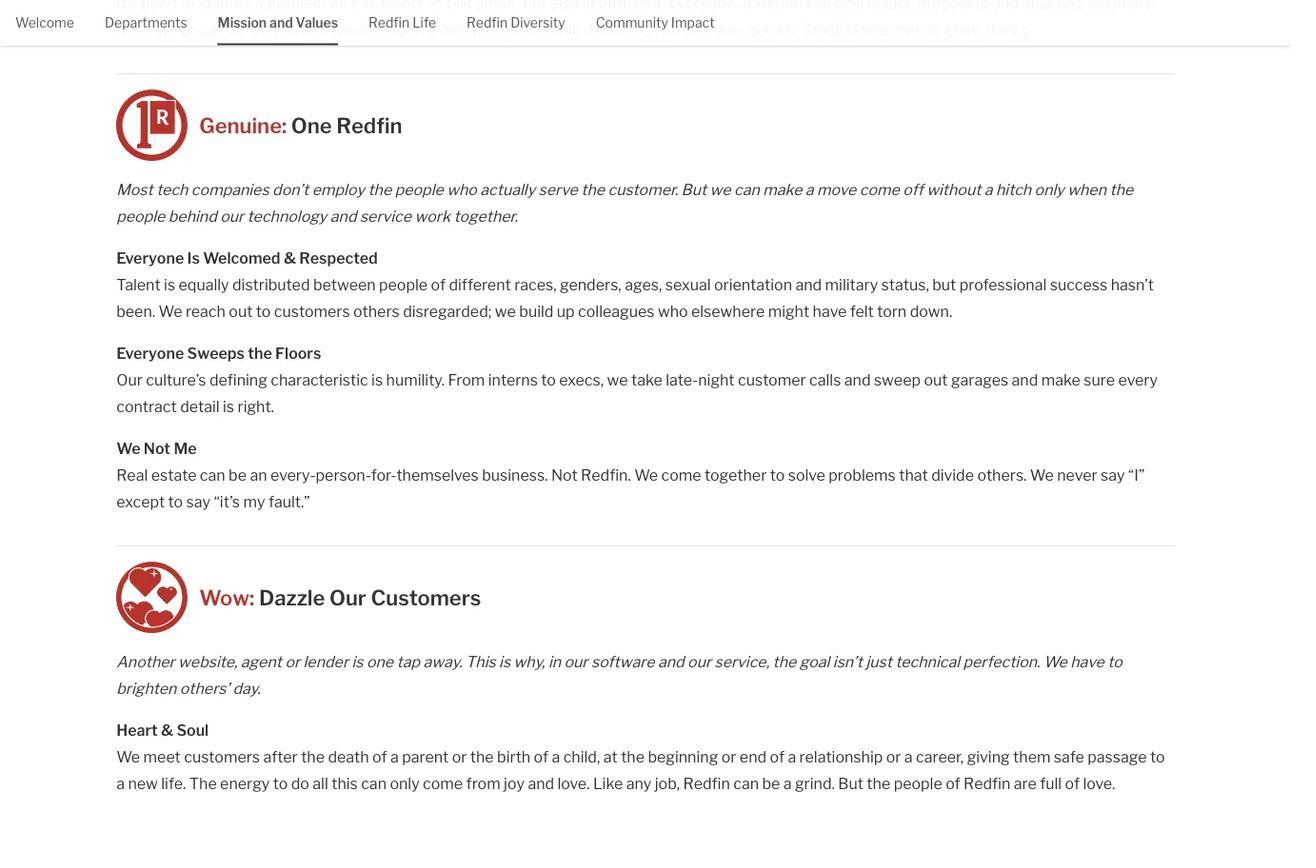 Task type: describe. For each thing, give the bounding box(es) containing it.
have inside everyone is welcomed & respected talent is equally distributed between people of different races, genders, ages, sexual orientation and military status, but professional success hasn't been. we reach out to customers others disregarded; we build up colleagues who elsewhere might have felt torn down.
[[813, 302, 847, 320]]

one redfin sign image
[[116, 89, 188, 161]]

the up all
[[301, 748, 325, 766]]

that
[[900, 466, 929, 484]]

customers
[[371, 585, 481, 611]]

passage
[[1088, 748, 1148, 766]]

everyone for everyone sweeps the floors
[[116, 344, 184, 362]]

technical
[[896, 652, 960, 671]]

have inside 'another website, agent or lender is one tap away. this is why, in our software and our service, the goal isn't just technical perfection. we have to brighten others' day.'
[[1071, 652, 1105, 671]]

defining
[[210, 370, 268, 389]]

can inside we not me real estate can be an every-person-for-themselves business. not redfin. we come together to solve problems that divide others. we never say "i" except to say "it's my fault."
[[200, 466, 225, 484]]

proposing
[[918, 0, 990, 12]]

to inside everyone is welcomed & respected talent is equally distributed between people of different races, genders, ages, sexual orientation and military status, but professional success hasn't been. we reach out to customers others disregarded; we build up colleagues who elsewhere might have felt torn down.
[[256, 302, 271, 320]]

calls
[[810, 370, 842, 389]]

is left right.
[[223, 397, 234, 416]]

safe
[[1055, 748, 1085, 766]]

do inside it's good to identify a problem no one wants to talk about, but also insufficient. everyone at redfin can be a leader, proposing and enacting solutions. after we disagree, we commit whole-hog to a decision. reversible decisions can be made quickly. small teams can do great things.
[[923, 20, 941, 38]]

companies
[[191, 180, 269, 199]]

make inside most tech companies don't employ the people who actually serve the customer. but we can make a move come off without a hitch only when the people behind our technology and service work together.
[[763, 180, 803, 199]]

take
[[632, 370, 663, 389]]

except
[[116, 492, 165, 511]]

and inside heart & soul we meet customers after the death of a parent or the birth of a child, at the beginning or end of a relationship or a career, giving them safe passage to a new life. the energy to do all this can only come from joy and love. like any job, redfin can be a grind. but the people of redfin are full of love.
[[528, 774, 555, 793]]

commit
[[273, 20, 328, 38]]

redfin diversity
[[467, 15, 566, 31]]

is inside everyone is welcomed & respected talent is equally distributed between people of different races, genders, ages, sexual orientation and military status, but professional success hasn't been. we reach out to customers others disregarded; we build up colleagues who elsewhere might have felt torn down.
[[164, 275, 175, 294]]

my
[[243, 492, 265, 511]]

hog
[[380, 20, 407, 38]]

sure
[[1084, 370, 1116, 389]]

the right when
[[1110, 180, 1134, 199]]

parent
[[402, 748, 449, 766]]

when
[[1068, 180, 1107, 199]]

people down most
[[116, 207, 165, 225]]

every
[[1119, 370, 1158, 389]]

interns
[[488, 370, 538, 389]]

away.
[[423, 652, 463, 671]]

out inside everyone sweeps the floors our culture's defining characteristic is humility. from interns to execs, we take late-night customer calls and sweep out garages and make sure every contract detail is right.
[[925, 370, 948, 389]]

quickly.
[[748, 20, 801, 38]]

genuine:
[[199, 112, 287, 138]]

fault."
[[269, 492, 310, 511]]

we up "real"
[[116, 439, 141, 458]]

heart & soul we meet customers after the death of a parent or the birth of a child, at the beginning or end of a relationship or a career, giving them safe passage to a new life. the energy to do all this can only come from joy and love. like any job, redfin can be a grind. but the people of redfin are full of love.
[[116, 721, 1166, 793]]

genuine: one redfin
[[199, 112, 402, 138]]

whole-
[[331, 20, 380, 38]]

can inside most tech companies don't employ the people who actually serve the customer. but we can make a move come off without a hitch only when the people behind our technology and service work together.
[[735, 180, 760, 199]]

we inside heart & soul we meet customers after the death of a parent or the birth of a child, at the beginning or end of a relationship or a career, giving them safe passage to a new life. the energy to do all this can only come from joy and love. like any job, redfin can be a grind. but the people of redfin are full of love.
[[116, 748, 140, 766]]

our inside most tech companies don't employ the people who actually serve the customer. but we can make a move come off without a hitch only when the people behind our technology and service work together.
[[220, 207, 244, 225]]

or right "parent"
[[452, 748, 467, 766]]

most
[[116, 180, 153, 199]]

together
[[705, 466, 767, 484]]

between
[[313, 275, 376, 294]]

make inside everyone sweeps the floors our culture's defining characteristic is humility. from interns to execs, we take late-night customer calls and sweep out garages and make sure every contract detail is right.
[[1042, 370, 1081, 389]]

different
[[449, 275, 511, 294]]

solutions.
[[1088, 0, 1156, 12]]

grind.
[[796, 774, 835, 793]]

1 vertical spatial our
[[330, 585, 367, 611]]

but inside it's good to identify a problem no one wants to talk about, but also insufficient. everyone at redfin can be a leader, proposing and enacting solutions. after we disagree, we commit whole-hog to a decision. reversible decisions can be made quickly. small teams can do great things.
[[524, 0, 547, 12]]

the inside everyone sweeps the floors our culture's defining characteristic is humility. from interns to execs, we take late-night customer calls and sweep out garages and make sure every contract detail is right.
[[248, 344, 272, 362]]

redfin inside it's good to identify a problem no one wants to talk about, but also insufficient. everyone at redfin can be a leader, proposing and enacting solutions. after we disagree, we commit whole-hog to a decision. reversible decisions can be made quickly. small teams can do great things.
[[756, 0, 803, 12]]

talk
[[446, 0, 472, 12]]

in
[[549, 652, 561, 671]]

we left commit
[[249, 20, 270, 38]]

torn
[[878, 302, 907, 320]]

lender
[[303, 652, 349, 671]]

is left humility.
[[372, 370, 383, 389]]

redfin down wants on the left top
[[369, 15, 410, 31]]

values
[[296, 15, 338, 31]]

from
[[466, 774, 501, 793]]

but inside most tech companies don't employ the people who actually serve the customer. but we can make a move come off without a hitch only when the people behind our technology and service work together.
[[682, 180, 707, 199]]

customers inside everyone is welcomed & respected talent is equally distributed between people of different races, genders, ages, sexual orientation and military status, but professional success hasn't been. we reach out to customers others disregarded; we build up colleagues who elsewhere might have felt torn down.
[[274, 302, 350, 320]]

culture's
[[146, 370, 206, 389]]

2 love. from the left
[[1084, 774, 1116, 793]]

it's
[[116, 0, 137, 12]]

me
[[174, 439, 197, 458]]

software
[[592, 652, 655, 671]]

job,
[[655, 774, 680, 793]]

and right garages
[[1012, 370, 1039, 389]]

is
[[187, 249, 200, 267]]

meet
[[143, 748, 181, 766]]

0 vertical spatial say
[[1101, 466, 1126, 484]]

to inside everyone sweeps the floors our culture's defining characteristic is humility. from interns to execs, we take late-night customer calls and sweep out garages and make sure every contract detail is right.
[[541, 370, 556, 389]]

agent
[[241, 652, 282, 671]]

be inside heart & soul we meet customers after the death of a parent or the birth of a child, at the beginning or end of a relationship or a career, giving them safe passage to a new life. the energy to do all this can only come from joy and love. like any job, redfin can be a grind. but the people of redfin are full of love.
[[763, 774, 781, 793]]

goal
[[800, 652, 830, 671]]

redfin.
[[581, 466, 631, 484]]

everyone is welcomed & respected talent is equally distributed between people of different races, genders, ages, sexual orientation and military status, but professional success hasn't been. we reach out to customers others disregarded; we build up colleagues who elsewhere might have felt torn down.
[[116, 249, 1155, 320]]

beginning
[[648, 748, 719, 766]]

everyone for everyone is welcomed & respected
[[116, 249, 184, 267]]

giving
[[968, 748, 1011, 766]]

talent
[[116, 275, 161, 294]]

we inside everyone is welcomed & respected talent is equally distributed between people of different races, genders, ages, sexual orientation and military status, but professional success hasn't been. we reach out to customers others disregarded; we build up colleagues who elsewhere might have felt torn down.
[[159, 302, 182, 320]]

another website, agent or lender is one tap away. this is why, in our software and our service, the goal isn't just technical perfection. we have to brighten others' day.
[[116, 652, 1123, 698]]

distributed
[[232, 275, 310, 294]]

we right redfin. at the left bottom
[[635, 466, 658, 484]]

we inside 'another website, agent or lender is one tap away. this is why, in our software and our service, the goal isn't just technical perfection. we have to brighten others' day.'
[[1044, 652, 1068, 671]]

reach
[[186, 302, 226, 320]]

good
[[141, 0, 177, 12]]

we inside most tech companies don't employ the people who actually serve the customer. but we can make a move come off without a hitch only when the people behind our technology and service work together.
[[710, 180, 731, 199]]

people inside heart & soul we meet customers after the death of a parent or the birth of a child, at the beginning or end of a relationship or a career, giving them safe passage to a new life. the energy to do all this can only come from joy and love. like any job, redfin can be a grind. but the people of redfin are full of love.
[[894, 774, 943, 793]]

most tech companies don't employ the people who actually serve the customer. but we can make a move come off without a hitch only when the people behind our technology and service work together.
[[116, 180, 1134, 225]]

welcome
[[15, 15, 74, 31]]

and right calls
[[845, 370, 871, 389]]

and inside everyone is welcomed & respected talent is equally distributed between people of different races, genders, ages, sexual orientation and military status, but professional success hasn't been. we reach out to customers others disregarded; we build up colleagues who elsewhere might have felt torn down.
[[796, 275, 822, 294]]

hasn't
[[1111, 275, 1155, 294]]

life
[[413, 15, 436, 31]]

career,
[[917, 748, 964, 766]]

business.
[[482, 466, 548, 484]]

who inside everyone is welcomed & respected talent is equally distributed between people of different races, genders, ages, sexual orientation and military status, but professional success hasn't been. we reach out to customers others disregarded; we build up colleagues who elsewhere might have felt torn down.
[[658, 302, 688, 320]]

never
[[1058, 466, 1098, 484]]

redfin down giving
[[964, 774, 1011, 793]]

to inside 'another website, agent or lender is one tap away. this is why, in our software and our service, the goal isn't just technical perfection. we have to brighten others' day.'
[[1108, 652, 1123, 671]]

hearts image
[[116, 562, 188, 633]]

and inside most tech companies don't employ the people who actually serve the customer. but we can make a move come off without a hitch only when the people behind our technology and service work together.
[[330, 207, 357, 225]]

might
[[768, 302, 810, 320]]

new
[[128, 774, 158, 793]]

come inside heart & soul we meet customers after the death of a parent or the birth of a child, at the beginning or end of a relationship or a career, giving them safe passage to a new life. the energy to do all this can only come from joy and love. like any job, redfin can be a grind. but the people of redfin are full of love.
[[423, 774, 463, 793]]

professional
[[960, 275, 1047, 294]]

customer.
[[608, 180, 678, 199]]

behind
[[168, 207, 217, 225]]

military
[[826, 275, 879, 294]]

made
[[705, 20, 745, 38]]

customers inside heart & soul we meet customers after the death of a parent or the birth of a child, at the beginning or end of a relationship or a career, giving them safe passage to a new life. the energy to do all this can only come from joy and love. like any job, redfin can be a grind. but the people of redfin are full of love.
[[184, 748, 260, 766]]

website,
[[178, 652, 238, 671]]

we not me real estate can be an every-person-for-themselves business. not redfin. we come together to solve problems that divide others. we never say "i" except to say "it's my fault."
[[116, 439, 1145, 511]]

actually
[[480, 180, 536, 199]]

one
[[291, 112, 332, 138]]

move
[[817, 180, 857, 199]]

the down relationship
[[867, 774, 891, 793]]

wow:
[[199, 585, 255, 611]]



Task type: locate. For each thing, give the bounding box(es) containing it.
1 vertical spatial have
[[1071, 652, 1105, 671]]

and inside 'another website, agent or lender is one tap away. this is why, in our software and our service, the goal isn't just technical perfection. we have to brighten others' day.'
[[658, 652, 685, 671]]

and inside it's good to identify a problem no one wants to talk about, but also insufficient. everyone at redfin can be a leader, proposing and enacting solutions. after we disagree, we commit whole-hog to a decision. reversible decisions can be made quickly. small teams can do great things.
[[993, 0, 1019, 12]]

people inside everyone is welcomed & respected talent is equally distributed between people of different races, genders, ages, sexual orientation and military status, but professional success hasn't been. we reach out to customers others disregarded; we build up colleagues who elsewhere might have felt torn down.
[[379, 275, 428, 294]]

the up defining
[[248, 344, 272, 362]]

0 vertical spatial out
[[229, 302, 253, 320]]

success
[[1051, 275, 1108, 294]]

1 horizontal spatial at
[[739, 0, 753, 12]]

the up from
[[470, 748, 494, 766]]

redfin diversity link
[[467, 0, 566, 43]]

only
[[1035, 180, 1065, 199], [390, 774, 420, 793]]

ages,
[[625, 275, 662, 294]]

our right dazzle
[[330, 585, 367, 611]]

everyone sweeps the floors our culture's defining characteristic is humility. from interns to execs, we take late-night customer calls and sweep out garages and make sure every contract detail is right.
[[116, 344, 1158, 416]]

0 horizontal spatial come
[[423, 774, 463, 793]]

for-
[[371, 466, 397, 484]]

people down career,
[[894, 774, 943, 793]]

come left off
[[860, 180, 900, 199]]

& inside everyone is welcomed & respected talent is equally distributed between people of different races, genders, ages, sexual orientation and military status, but professional success hasn't been. we reach out to customers others disregarded; we build up colleagues who elsewhere might have felt torn down.
[[284, 249, 296, 267]]

everyone inside it's good to identify a problem no one wants to talk about, but also insufficient. everyone at redfin can be a leader, proposing and enacting solutions. after we disagree, we commit whole-hog to a decision. reversible decisions can be made quickly. small teams can do great things.
[[669, 0, 735, 12]]

not left redfin. at the left bottom
[[552, 466, 578, 484]]

been.
[[116, 302, 155, 320]]

redfin down about,
[[467, 15, 508, 31]]

perfection.
[[964, 652, 1041, 671]]

&
[[284, 249, 296, 267], [161, 721, 174, 740]]

people up others
[[379, 275, 428, 294]]

customers up the the
[[184, 748, 260, 766]]

genders,
[[560, 275, 622, 294]]

1 vertical spatial &
[[161, 721, 174, 740]]

customers down "between"
[[274, 302, 350, 320]]

everyone inside everyone is welcomed & respected talent is equally distributed between people of different races, genders, ages, sexual orientation and military status, but professional success hasn't been. we reach out to customers others disregarded; we build up colleagues who elsewhere might have felt torn down.
[[116, 249, 184, 267]]

but
[[682, 180, 707, 199], [839, 774, 864, 793]]

joy
[[504, 774, 525, 793]]

only inside heart & soul we meet customers after the death of a parent or the birth of a child, at the beginning or end of a relationship or a career, giving them safe passage to a new life. the energy to do all this can only come from joy and love. like any job, redfin can be a grind. but the people of redfin are full of love.
[[390, 774, 420, 793]]

0 horizontal spatial our
[[220, 207, 244, 225]]

out
[[229, 302, 253, 320], [925, 370, 948, 389]]

themselves
[[397, 466, 479, 484]]

love. down passage
[[1084, 774, 1116, 793]]

0 horizontal spatial out
[[229, 302, 253, 320]]

departments
[[105, 15, 187, 31]]

everyone up the culture's
[[116, 344, 184, 362]]

0 horizontal spatial customers
[[184, 748, 260, 766]]

at inside it's good to identify a problem no one wants to talk about, but also insufficient. everyone at redfin can be a leader, proposing and enacting solutions. after we disagree, we commit whole-hog to a decision. reversible decisions can be made quickly. small teams can do great things.
[[739, 0, 753, 12]]

1 vertical spatial say
[[186, 492, 211, 511]]

everyone up impact
[[669, 0, 735, 12]]

1 horizontal spatial but
[[839, 774, 864, 793]]

at up the like
[[604, 748, 618, 766]]

love. down child,
[[558, 774, 590, 793]]

2 vertical spatial everyone
[[116, 344, 184, 362]]

come down "parent"
[[423, 774, 463, 793]]

1 horizontal spatial say
[[1101, 466, 1126, 484]]

tech
[[156, 180, 188, 199]]

be up the small
[[835, 0, 853, 12]]

0 horizontal spatial our
[[116, 370, 143, 389]]

of right end
[[770, 748, 785, 766]]

community impact
[[596, 15, 715, 31]]

0 vertical spatial do
[[923, 20, 941, 38]]

we right been.
[[159, 302, 182, 320]]

but inside everyone is welcomed & respected talent is equally distributed between people of different races, genders, ages, sexual orientation and military status, but professional success hasn't been. we reach out to customers others disregarded; we build up colleagues who elsewhere might have felt torn down.
[[933, 275, 957, 294]]

colleagues
[[578, 302, 655, 320]]

come left "together"
[[662, 466, 702, 484]]

who up together. on the left top of the page
[[447, 180, 477, 199]]

is right talent
[[164, 275, 175, 294]]

1 vertical spatial make
[[1042, 370, 1081, 389]]

0 vertical spatial but
[[682, 180, 707, 199]]

0 vertical spatial have
[[813, 302, 847, 320]]

0 vertical spatial customers
[[274, 302, 350, 320]]

after
[[263, 748, 298, 766]]

after
[[116, 20, 154, 38]]

people up "work"
[[395, 180, 444, 199]]

and up things.
[[993, 0, 1019, 12]]

only right hitch
[[1035, 180, 1065, 199]]

1 horizontal spatial only
[[1035, 180, 1065, 199]]

our inside everyone sweeps the floors our culture's defining characteristic is humility. from interns to execs, we take late-night customer calls and sweep out garages and make sure every contract detail is right.
[[116, 370, 143, 389]]

0 vertical spatial make
[[763, 180, 803, 199]]

or right agent
[[285, 652, 300, 671]]

all
[[313, 774, 328, 793]]

work
[[415, 207, 451, 225]]

out right reach
[[229, 302, 253, 320]]

wow: dazzle our customers
[[199, 585, 481, 611]]

brighten
[[116, 679, 177, 698]]

great
[[944, 20, 982, 38]]

2 horizontal spatial our
[[688, 652, 712, 671]]

we right 'customer.'
[[710, 180, 731, 199]]

do inside heart & soul we meet customers after the death of a parent or the birth of a child, at the beginning or end of a relationship or a career, giving them safe passage to a new life. the energy to do all this can only come from joy and love. like any job, redfin can be a grind. but the people of redfin are full of love.
[[291, 774, 310, 793]]

is right this
[[499, 652, 511, 671]]

1 love. from the left
[[558, 774, 590, 793]]

0 horizontal spatial but
[[524, 0, 547, 12]]

execs,
[[560, 370, 604, 389]]

we left take
[[607, 370, 628, 389]]

right.
[[238, 397, 274, 416]]

of right death
[[373, 748, 387, 766]]

1 horizontal spatial who
[[658, 302, 688, 320]]

late-
[[666, 370, 699, 389]]

1 horizontal spatial love.
[[1084, 774, 1116, 793]]

of
[[431, 275, 446, 294], [373, 748, 387, 766], [534, 748, 549, 766], [770, 748, 785, 766], [946, 774, 961, 793], [1066, 774, 1080, 793]]

the right serve
[[581, 180, 605, 199]]

0 horizontal spatial who
[[447, 180, 477, 199]]

isn't
[[833, 652, 863, 671]]

don't
[[273, 180, 309, 199]]

0 horizontal spatial have
[[813, 302, 847, 320]]

not
[[144, 439, 171, 458], [552, 466, 578, 484]]

1 vertical spatial do
[[291, 774, 310, 793]]

& inside heart & soul we meet customers after the death of a parent or the birth of a child, at the beginning or end of a relationship or a career, giving them safe passage to a new life. the energy to do all this can only come from joy and love. like any job, redfin can be a grind. but the people of redfin are full of love.
[[161, 721, 174, 740]]

everyone inside everyone sweeps the floors our culture's defining characteristic is humility. from interns to execs, we take late-night customer calls and sweep out garages and make sure every contract detail is right.
[[116, 344, 184, 362]]

birth
[[497, 748, 531, 766]]

of down career,
[[946, 774, 961, 793]]

0 horizontal spatial &
[[161, 721, 174, 740]]

one
[[351, 0, 378, 12], [367, 652, 394, 671]]

relationship
[[800, 748, 883, 766]]

say left "i"
[[1101, 466, 1126, 484]]

1 vertical spatial not
[[552, 466, 578, 484]]

and right software
[[658, 652, 685, 671]]

the up service
[[368, 180, 392, 199]]

only inside most tech companies don't employ the people who actually serve the customer. but we can make a move come off without a hitch only when the people behind our technology and service work together.
[[1035, 180, 1065, 199]]

0 horizontal spatial only
[[390, 774, 420, 793]]

1 vertical spatial everyone
[[116, 249, 184, 267]]

1 vertical spatial at
[[604, 748, 618, 766]]

night
[[699, 370, 735, 389]]

make left sure
[[1042, 370, 1081, 389]]

or left career,
[[887, 748, 902, 766]]

but
[[524, 0, 547, 12], [933, 275, 957, 294]]

people
[[395, 180, 444, 199], [116, 207, 165, 225], [379, 275, 428, 294], [894, 774, 943, 793]]

one up whole-
[[351, 0, 378, 12]]

up
[[557, 302, 575, 320]]

redfin
[[756, 0, 803, 12], [369, 15, 410, 31], [467, 15, 508, 31], [337, 112, 402, 138], [684, 774, 731, 793], [964, 774, 1011, 793]]

2 vertical spatial come
[[423, 774, 463, 793]]

be inside we not me real estate can be an every-person-for-themselves business. not redfin. we come together to solve problems that divide others. we never say "i" except to say "it's my fault."
[[229, 466, 247, 484]]

be left an
[[229, 466, 247, 484]]

come inside most tech companies don't employ the people who actually serve the customer. but we can make a move come off without a hitch only when the people behind our technology and service work together.
[[860, 180, 900, 199]]

we inside everyone sweeps the floors our culture's defining characteristic is humility. from interns to execs, we take late-night customer calls and sweep out garages and make sure every contract detail is right.
[[607, 370, 628, 389]]

we left never
[[1031, 466, 1054, 484]]

do left all
[[291, 774, 310, 793]]

1 horizontal spatial make
[[1042, 370, 1081, 389]]

but down relationship
[[839, 774, 864, 793]]

out right sweep
[[925, 370, 948, 389]]

are
[[1014, 774, 1037, 793]]

1 horizontal spatial have
[[1071, 652, 1105, 671]]

soul
[[177, 721, 209, 740]]

0 vertical spatial &
[[284, 249, 296, 267]]

redfin life link
[[369, 0, 436, 43]]

0 vertical spatial only
[[1035, 180, 1065, 199]]

enacting
[[1023, 0, 1085, 12]]

disagree,
[[181, 20, 246, 38]]

0 horizontal spatial say
[[186, 492, 211, 511]]

1 horizontal spatial out
[[925, 370, 948, 389]]

and right joy
[[528, 774, 555, 793]]

0 horizontal spatial love.
[[558, 774, 590, 793]]

respected
[[299, 249, 378, 267]]

0 horizontal spatial but
[[682, 180, 707, 199]]

at up 'made'
[[739, 0, 753, 12]]

0 vertical spatial come
[[860, 180, 900, 199]]

1 vertical spatial come
[[662, 466, 702, 484]]

1 vertical spatial only
[[390, 774, 420, 793]]

felt
[[850, 302, 874, 320]]

others'
[[180, 679, 230, 698]]

day.
[[233, 679, 261, 698]]

floors
[[275, 344, 321, 362]]

redfin down beginning
[[684, 774, 731, 793]]

0 vertical spatial everyone
[[669, 0, 735, 12]]

be down end
[[763, 774, 781, 793]]

0 vertical spatial one
[[351, 0, 378, 12]]

decision.
[[440, 20, 503, 38]]

0 vertical spatial our
[[116, 370, 143, 389]]

0 vertical spatial at
[[739, 0, 753, 12]]

out inside everyone is welcomed & respected talent is equally distributed between people of different races, genders, ages, sexual orientation and military status, but professional success hasn't been. we reach out to customers others disregarded; we build up colleagues who elsewhere might have felt torn down.
[[229, 302, 253, 320]]

1 horizontal spatial but
[[933, 275, 957, 294]]

an
[[250, 466, 267, 484]]

of inside everyone is welcomed & respected talent is equally distributed between people of different races, genders, ages, sexual orientation and military status, but professional success hasn't been. we reach out to customers others disregarded; we build up colleagues who elsewhere might have felt torn down.
[[431, 275, 446, 294]]

1 horizontal spatial not
[[552, 466, 578, 484]]

person-
[[316, 466, 371, 484]]

heart
[[116, 721, 158, 740]]

& left soul
[[161, 721, 174, 740]]

one inside it's good to identify a problem no one wants to talk about, but also insufficient. everyone at redfin can be a leader, proposing and enacting solutions. after we disagree, we commit whole-hog to a decision. reversible decisions can be made quickly. small teams can do great things.
[[351, 0, 378, 12]]

the inside 'another website, agent or lender is one tap away. this is why, in our software and our service, the goal isn't just technical perfection. we have to brighten others' day.'
[[773, 652, 797, 671]]

redfin right "one"
[[337, 112, 402, 138]]

one inside 'another website, agent or lender is one tap away. this is why, in our software and our service, the goal isn't just technical perfection. we have to brighten others' day.'
[[367, 652, 394, 671]]

characteristic
[[271, 370, 368, 389]]

together.
[[454, 207, 518, 225]]

0 vertical spatial but
[[524, 0, 547, 12]]

say left "it's
[[186, 492, 211, 511]]

who down sexual
[[658, 302, 688, 320]]

2 horizontal spatial come
[[860, 180, 900, 199]]

only down "parent"
[[390, 774, 420, 793]]

one left tap
[[367, 652, 394, 671]]

0 horizontal spatial make
[[763, 180, 803, 199]]

or inside 'another website, agent or lender is one tap away. this is why, in our software and our service, the goal isn't just technical perfection. we have to brighten others' day.'
[[285, 652, 300, 671]]

come inside we not me real estate can be an every-person-for-themselves business. not redfin. we come together to solve problems that divide others. we never say "i" except to say "it's my fault."
[[662, 466, 702, 484]]

but up down.
[[933, 275, 957, 294]]

redfin up quickly.
[[756, 0, 803, 12]]

the up any
[[621, 748, 645, 766]]

we right perfection.
[[1044, 652, 1068, 671]]

but inside heart & soul we meet customers after the death of a parent or the birth of a child, at the beginning or end of a relationship or a career, giving them safe passage to a new life. the energy to do all this can only come from joy and love. like any job, redfin can be a grind. but the people of redfin are full of love.
[[839, 774, 864, 793]]

of right 'birth'
[[534, 748, 549, 766]]

make left move
[[763, 180, 803, 199]]

have right perfection.
[[1071, 652, 1105, 671]]

0 horizontal spatial at
[[604, 748, 618, 766]]

who inside most tech companies don't employ the people who actually serve the customer. but we can make a move come off without a hitch only when the people behind our technology and service work together.
[[447, 180, 477, 199]]

we down "heart"
[[116, 748, 140, 766]]

death
[[328, 748, 369, 766]]

like
[[593, 774, 623, 793]]

& up distributed
[[284, 249, 296, 267]]

1 vertical spatial one
[[367, 652, 394, 671]]

tap
[[397, 652, 420, 671]]

do left great
[[923, 20, 941, 38]]

1 vertical spatial who
[[658, 302, 688, 320]]

of up disregarded;
[[431, 275, 446, 294]]

the left goal
[[773, 652, 797, 671]]

but up 'diversity'
[[524, 0, 547, 12]]

our
[[116, 370, 143, 389], [330, 585, 367, 611]]

we left build
[[495, 302, 516, 320]]

1 vertical spatial out
[[925, 370, 948, 389]]

or left end
[[722, 748, 737, 766]]

solve
[[789, 466, 826, 484]]

1 horizontal spatial &
[[284, 249, 296, 267]]

down.
[[910, 302, 953, 320]]

"it's
[[214, 492, 240, 511]]

is right 'lender'
[[352, 652, 363, 671]]

but right 'customer.'
[[682, 180, 707, 199]]

be left 'made'
[[684, 20, 702, 38]]

1 vertical spatial but
[[839, 774, 864, 793]]

child,
[[564, 748, 601, 766]]

we down good
[[157, 20, 178, 38]]

our up contract
[[116, 370, 143, 389]]

energy
[[220, 774, 270, 793]]

life.
[[161, 774, 186, 793]]

1 vertical spatial customers
[[184, 748, 260, 766]]

1 horizontal spatial come
[[662, 466, 702, 484]]

is
[[164, 275, 175, 294], [372, 370, 383, 389], [223, 397, 234, 416], [352, 652, 363, 671], [499, 652, 511, 671]]

0 horizontal spatial do
[[291, 774, 310, 793]]

we inside everyone is welcomed & respected talent is equally distributed between people of different races, genders, ages, sexual orientation and military status, but professional success hasn't been. we reach out to customers others disregarded; we build up colleagues who elsewhere might have felt torn down.
[[495, 302, 516, 320]]

at inside heart & soul we meet customers after the death of a parent or the birth of a child, at the beginning or end of a relationship or a career, giving them safe passage to a new life. the energy to do all this can only come from joy and love. like any job, redfin can be a grind. but the people of redfin are full of love.
[[604, 748, 618, 766]]

be
[[835, 0, 853, 12], [684, 20, 702, 38], [229, 466, 247, 484], [763, 774, 781, 793]]

decisions
[[584, 20, 651, 38]]

1 vertical spatial but
[[933, 275, 957, 294]]

and down problem
[[270, 15, 293, 31]]

have
[[813, 302, 847, 320], [1071, 652, 1105, 671]]

and down employ at the top left
[[330, 207, 357, 225]]

we
[[159, 302, 182, 320], [116, 439, 141, 458], [635, 466, 658, 484], [1031, 466, 1054, 484], [1044, 652, 1068, 671], [116, 748, 140, 766]]

1 horizontal spatial customers
[[274, 302, 350, 320]]

estate
[[151, 466, 197, 484]]

1 horizontal spatial our
[[564, 652, 588, 671]]

full
[[1041, 774, 1062, 793]]

0 vertical spatial not
[[144, 439, 171, 458]]

our right "in"
[[564, 652, 588, 671]]

teams
[[846, 20, 891, 38]]

everyone up talent
[[116, 249, 184, 267]]

0 vertical spatial who
[[447, 180, 477, 199]]

of right full
[[1066, 774, 1080, 793]]

not left me
[[144, 439, 171, 458]]

customers
[[274, 302, 350, 320], [184, 748, 260, 766]]

impact
[[672, 15, 715, 31]]

hitch
[[997, 180, 1032, 199]]

divide
[[932, 466, 975, 484]]

1 horizontal spatial do
[[923, 20, 941, 38]]

things.
[[986, 20, 1033, 38]]

and up might
[[796, 275, 822, 294]]

our down the companies
[[220, 207, 244, 225]]

our left service,
[[688, 652, 712, 671]]

have left felt at the top
[[813, 302, 847, 320]]

disregarded;
[[403, 302, 492, 320]]

it's good to identify a problem no one wants to talk about, but also insufficient. everyone at redfin can be a leader, proposing and enacting solutions. after we disagree, we commit whole-hog to a decision. reversible decisions can be made quickly. small teams can do great things.
[[116, 0, 1156, 38]]

1 horizontal spatial our
[[330, 585, 367, 611]]

0 horizontal spatial not
[[144, 439, 171, 458]]



Task type: vqa. For each thing, say whether or not it's contained in the screenshot.
Map button
no



